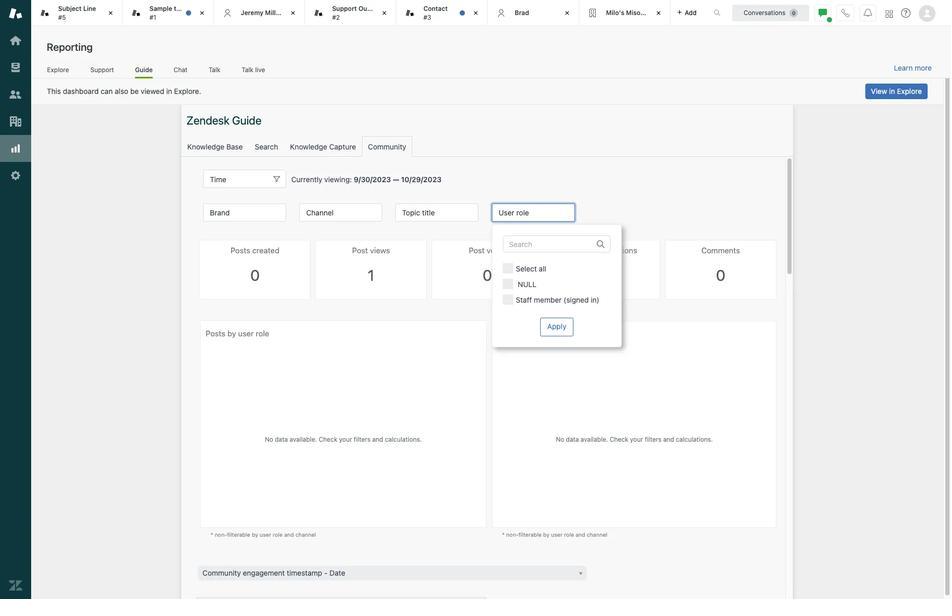 Task type: vqa. For each thing, say whether or not it's contained in the screenshot.
No
no



Task type: locate. For each thing, give the bounding box(es) containing it.
subject
[[58, 5, 82, 13]]

organizations image
[[9, 115, 22, 128]]

support for support outreach #2
[[332, 5, 357, 13]]

talk right chat
[[209, 66, 220, 74]]

close image right line
[[105, 8, 116, 18]]

5 close image from the left
[[562, 8, 572, 18]]

#1
[[150, 13, 156, 21]]

close image inside jeremy miller tab
[[288, 8, 298, 18]]

1 vertical spatial support
[[90, 66, 114, 74]]

close image right #1
[[197, 8, 207, 18]]

support up #2
[[332, 5, 357, 13]]

talk inside talk live "link"
[[242, 66, 253, 74]]

views image
[[9, 61, 22, 74]]

view in explore
[[871, 87, 922, 96]]

1 horizontal spatial explore
[[897, 87, 922, 96]]

add button
[[670, 0, 703, 25]]

0 horizontal spatial explore
[[47, 66, 69, 74]]

0 horizontal spatial support
[[90, 66, 114, 74]]

jeremy miller tab
[[214, 0, 305, 26]]

get started image
[[9, 34, 22, 47]]

viewed
[[141, 87, 164, 96]]

1 horizontal spatial talk
[[242, 66, 253, 74]]

subject line #5
[[58, 5, 96, 21]]

close image for brad "tab"
[[562, 8, 572, 18]]

0 horizontal spatial talk
[[209, 66, 220, 74]]

3 tab from the left
[[396, 0, 488, 26]]

explore up this
[[47, 66, 69, 74]]

2 tab from the left
[[305, 0, 396, 26]]

talk
[[209, 66, 220, 74], [242, 66, 253, 74]]

guide link
[[135, 66, 153, 78]]

tab containing support outreach
[[305, 0, 396, 26]]

close image left #3
[[379, 8, 390, 18]]

live
[[255, 66, 265, 74]]

#1 tab
[[122, 0, 214, 26]]

1 close image from the left
[[105, 8, 116, 18]]

learn more link
[[894, 63, 932, 73]]

4 close image from the left
[[379, 8, 390, 18]]

0 vertical spatial support
[[332, 5, 357, 13]]

jeremy
[[241, 9, 263, 17]]

close image for tab containing subject line
[[105, 8, 116, 18]]

in
[[166, 87, 172, 96], [889, 87, 895, 96]]

2 in from the left
[[889, 87, 895, 96]]

1 talk from the left
[[209, 66, 220, 74]]

3 close image from the left
[[288, 8, 298, 18]]

tab
[[31, 0, 122, 26], [305, 0, 396, 26], [396, 0, 488, 26], [579, 0, 670, 26]]

#2
[[332, 13, 340, 21]]

main element
[[0, 0, 31, 599]]

close image for jeremy miller tab
[[288, 8, 298, 18]]

can
[[101, 87, 113, 96]]

in inside button
[[889, 87, 895, 96]]

close image inside brad "tab"
[[562, 8, 572, 18]]

customers image
[[9, 88, 22, 101]]

learn more
[[894, 63, 932, 72]]

close image right brad
[[562, 8, 572, 18]]

close image right the miller
[[288, 8, 298, 18]]

in right viewed
[[166, 87, 172, 96]]

1 tab from the left
[[31, 0, 122, 26]]

close image
[[471, 8, 481, 18], [653, 8, 664, 18]]

1 horizontal spatial support
[[332, 5, 357, 13]]

reporting image
[[9, 142, 22, 155]]

1 horizontal spatial in
[[889, 87, 895, 96]]

dashboard
[[63, 87, 99, 96]]

close image left add popup button
[[653, 8, 664, 18]]

chat link
[[173, 66, 188, 77]]

talk link
[[208, 66, 221, 77]]

0 horizontal spatial in
[[166, 87, 172, 96]]

in right view
[[889, 87, 895, 96]]

2 close image from the left
[[653, 8, 664, 18]]

1 horizontal spatial close image
[[653, 8, 664, 18]]

explore inside button
[[897, 87, 922, 96]]

support
[[332, 5, 357, 13], [90, 66, 114, 74]]

zendesk image
[[9, 579, 22, 593]]

this
[[47, 87, 61, 96]]

conversations
[[744, 9, 786, 16]]

tab containing contact
[[396, 0, 488, 26]]

2 talk from the left
[[242, 66, 253, 74]]

support inside support outreach #2
[[332, 5, 357, 13]]

explore
[[47, 66, 69, 74], [897, 87, 922, 96]]

admin image
[[9, 169, 22, 182]]

close image
[[105, 8, 116, 18], [197, 8, 207, 18], [288, 8, 298, 18], [379, 8, 390, 18], [562, 8, 572, 18]]

learn
[[894, 63, 913, 72]]

view
[[871, 87, 887, 96]]

jeremy miller
[[241, 9, 282, 17]]

support up can
[[90, 66, 114, 74]]

0 horizontal spatial close image
[[471, 8, 481, 18]]

2 close image from the left
[[197, 8, 207, 18]]

close image right the contact #3
[[471, 8, 481, 18]]

talk left live on the left top
[[242, 66, 253, 74]]

talk inside talk link
[[209, 66, 220, 74]]

line
[[83, 5, 96, 13]]

get help image
[[901, 8, 911, 18]]

explore down the learn more 'link'
[[897, 87, 922, 96]]

1 vertical spatial explore
[[897, 87, 922, 96]]



Task type: describe. For each thing, give the bounding box(es) containing it.
tab containing subject line
[[31, 0, 122, 26]]

guide
[[135, 66, 153, 74]]

button displays agent's chat status as online. image
[[819, 9, 827, 17]]

contact #3
[[423, 5, 448, 21]]

chat
[[174, 66, 188, 74]]

brad tab
[[488, 0, 579, 26]]

more
[[915, 63, 932, 72]]

support link
[[90, 66, 114, 77]]

4 tab from the left
[[579, 0, 670, 26]]

outreach
[[359, 5, 387, 13]]

talk live link
[[241, 66, 265, 77]]

view in explore button
[[865, 84, 928, 99]]

zendesk products image
[[886, 10, 893, 17]]

contact
[[423, 5, 448, 13]]

explore.
[[174, 87, 201, 96]]

talk for talk
[[209, 66, 220, 74]]

reporting
[[47, 41, 93, 53]]

conversations button
[[732, 4, 809, 21]]

brad
[[515, 9, 529, 17]]

#5
[[58, 13, 66, 21]]

also
[[115, 87, 128, 96]]

1 close image from the left
[[471, 8, 481, 18]]

add
[[685, 9, 697, 16]]

close image inside #1 tab
[[197, 8, 207, 18]]

tabs tab list
[[31, 0, 703, 26]]

#3
[[423, 13, 431, 21]]

miller
[[265, 9, 282, 17]]

zendesk support image
[[9, 7, 22, 20]]

support outreach #2
[[332, 5, 387, 21]]

be
[[130, 87, 139, 96]]

explore link
[[47, 66, 69, 77]]

this dashboard can also be viewed in explore.
[[47, 87, 201, 96]]

talk live
[[242, 66, 265, 74]]

0 vertical spatial explore
[[47, 66, 69, 74]]

notifications image
[[864, 9, 872, 17]]

support for support
[[90, 66, 114, 74]]

close image for tab containing support outreach
[[379, 8, 390, 18]]

1 in from the left
[[166, 87, 172, 96]]

talk for talk live
[[242, 66, 253, 74]]



